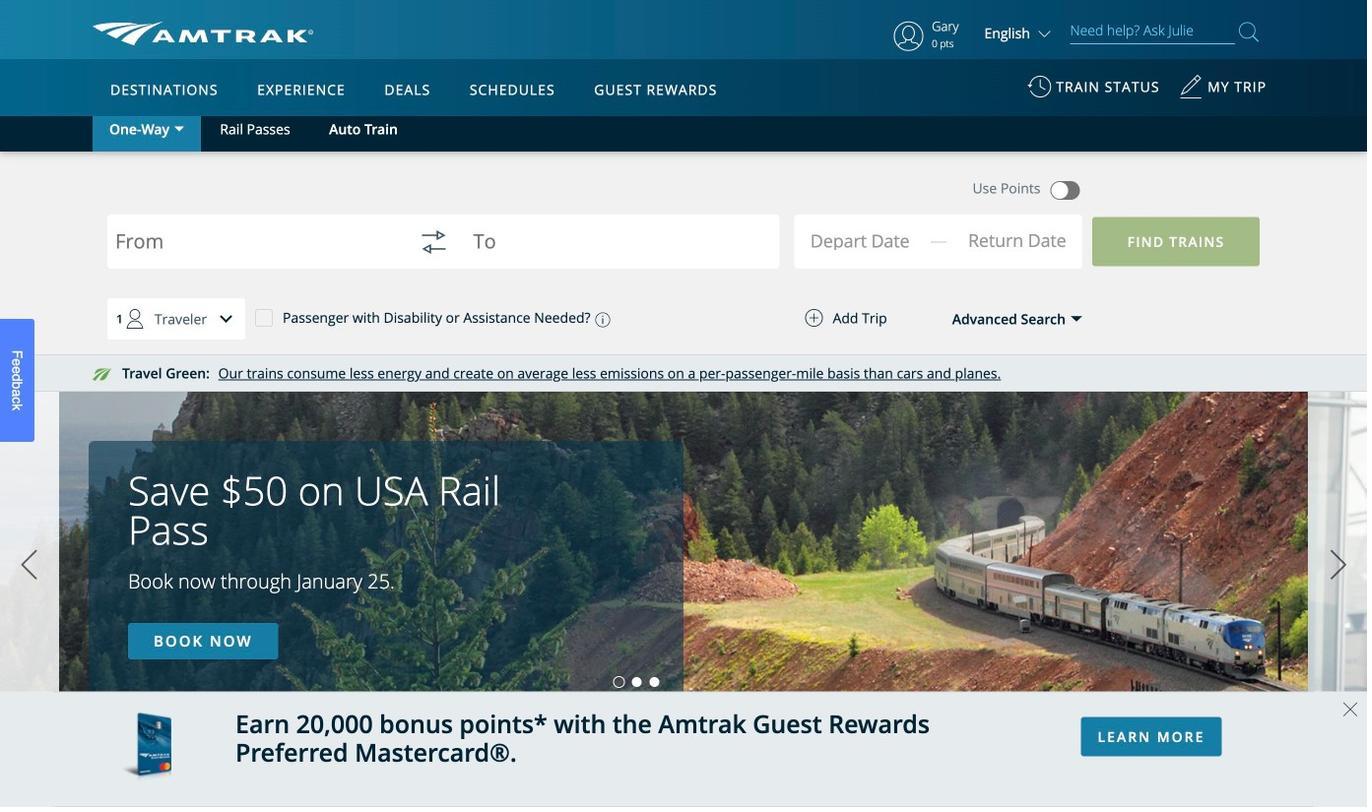 Task type: locate. For each thing, give the bounding box(es) containing it.
choose a slide to display tab list
[[0, 678, 664, 688]]

None checkbox
[[255, 308, 273, 326]]

click to add the number travelers and discount types image
[[207, 300, 246, 339]]

amtrak image
[[93, 22, 314, 45]]

open image
[[1071, 316, 1083, 322]]

next image
[[1324, 541, 1354, 590]]

search icon image
[[1240, 18, 1259, 45]]

application
[[166, 174, 639, 450]]

none field from
[[115, 219, 394, 283]]

amtrak guest rewards preferred mastercard image
[[122, 713, 171, 787]]

more information about accessible travel requests. image
[[591, 313, 610, 327]]

Please enter your search item search field
[[1071, 19, 1236, 44]]

From text field
[[115, 231, 394, 258]]

banner
[[0, 0, 1368, 465]]

None field
[[115, 219, 394, 283], [473, 219, 752, 283], [814, 220, 951, 269], [814, 220, 951, 269]]

regions map image
[[166, 174, 639, 450]]



Task type: vqa. For each thing, say whether or not it's contained in the screenshot.
THE SELECT CARET image
yes



Task type: describe. For each thing, give the bounding box(es) containing it.
plus icon image
[[805, 309, 823, 327]]

switch departure and arrival stations. image
[[410, 219, 457, 266]]

none field to
[[473, 219, 752, 283]]

passenger image
[[115, 300, 155, 339]]

amtrak sustains leaf icon image
[[93, 369, 112, 381]]

select caret image
[[174, 127, 184, 132]]

slide 1 tab
[[615, 678, 624, 688]]

previous image
[[14, 541, 44, 590]]

slide 3 tab
[[650, 678, 660, 688]]

slide 2 tab
[[632, 678, 642, 688]]

To text field
[[473, 231, 752, 258]]



